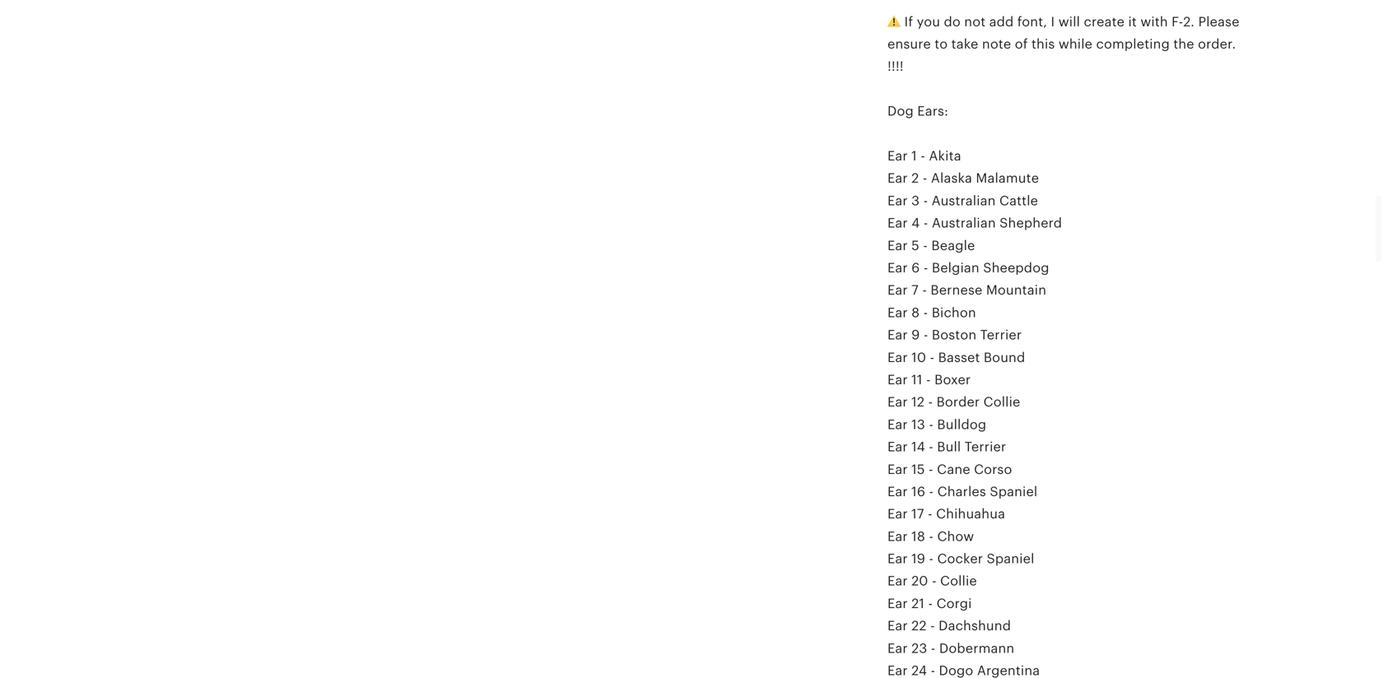 Task type: vqa. For each thing, say whether or not it's contained in the screenshot.
Homepage
no



Task type: describe. For each thing, give the bounding box(es) containing it.
shepherd
[[1000, 216, 1062, 231]]

19 ear from the top
[[888, 552, 908, 567]]

5 ear from the top
[[888, 238, 908, 253]]

not
[[964, 14, 986, 29]]

1 ear from the top
[[888, 149, 908, 163]]

- right 20
[[932, 574, 937, 589]]

- right 12
[[928, 395, 933, 410]]

completing
[[1096, 37, 1170, 51]]

15 ear from the top
[[888, 462, 908, 477]]

sheepdog
[[983, 261, 1049, 275]]

0 vertical spatial spaniel
[[990, 485, 1038, 499]]

bichon
[[932, 305, 976, 320]]

do
[[944, 14, 961, 29]]

order.
[[1198, 37, 1236, 51]]

boston
[[932, 328, 977, 343]]

23 ear from the top
[[888, 641, 908, 656]]

18
[[912, 529, 925, 544]]

note
[[982, 37, 1011, 51]]

0 vertical spatial collie
[[984, 395, 1021, 410]]

bound
[[984, 350, 1025, 365]]

- right 21
[[928, 596, 933, 611]]

8 ear from the top
[[888, 305, 908, 320]]

chow
[[937, 529, 974, 544]]

dobermann
[[939, 641, 1015, 656]]

11 ear from the top
[[888, 373, 908, 387]]

to
[[935, 37, 948, 51]]

14 ear from the top
[[888, 440, 908, 455]]

- right 5 on the right top of the page
[[923, 238, 928, 253]]

- right the 6 on the top of page
[[924, 261, 928, 275]]

bulldog
[[937, 417, 987, 432]]

the
[[1174, 37, 1195, 51]]

13 ear from the top
[[888, 417, 908, 432]]

ears:
[[917, 104, 949, 119]]

with
[[1141, 14, 1168, 29]]

bull
[[937, 440, 961, 455]]

4 ear from the top
[[888, 216, 908, 231]]

mountain
[[986, 283, 1047, 298]]

please
[[1199, 14, 1240, 29]]

alaska
[[931, 171, 972, 186]]

18 ear from the top
[[888, 529, 908, 544]]

8
[[912, 305, 920, 320]]

7
[[912, 283, 919, 298]]

!!!!
[[888, 59, 904, 74]]

9
[[912, 328, 920, 343]]

it
[[1128, 14, 1137, 29]]

of
[[1015, 37, 1028, 51]]

ear 1 - akita ear 2 - alaska malamute ear 3 - australian cattle ear 4 - australian shepherd ear 5 - beagle ear 6 - belgian sheepdog ear 7 - bernese mountain ear 8 - bichon ear 9 - boston terrier ear 10 - basset bound ear 11 - boxer ear 12 - border collie ear 13 - bulldog ear 14 - bull terrier ear 15 - cane corso ear 16 - charles spaniel ear 17 - chihuahua ear 18 - chow ear 19 - cocker spaniel ear 20 - collie ear 21 - corgi ear 22 - dachshund ear 23 - dobermann
[[888, 149, 1062, 656]]

- right 1
[[921, 149, 925, 163]]

2
[[912, 171, 919, 186]]

17
[[912, 507, 924, 522]]

while
[[1059, 37, 1093, 51]]

boxer
[[935, 373, 971, 387]]

- right 7
[[922, 283, 927, 298]]

i
[[1051, 14, 1055, 29]]

will
[[1059, 14, 1080, 29]]

- right 11
[[926, 373, 931, 387]]

create
[[1084, 14, 1125, 29]]

this
[[1032, 37, 1055, 51]]

charles
[[938, 485, 986, 499]]

4
[[912, 216, 920, 231]]

20
[[912, 574, 928, 589]]

14
[[912, 440, 925, 455]]

- right '19'
[[929, 552, 934, 567]]

bernese
[[931, 283, 983, 298]]

chihuahua
[[936, 507, 1005, 522]]

dog ears:
[[888, 104, 949, 119]]

16
[[912, 485, 926, 499]]

⚠️
[[888, 14, 901, 29]]

- right 14
[[929, 440, 934, 455]]

- right 16
[[929, 485, 934, 499]]

- right 22
[[930, 619, 935, 634]]

1
[[912, 149, 917, 163]]

10
[[912, 350, 926, 365]]

9 ear from the top
[[888, 328, 908, 343]]

- right 13
[[929, 417, 934, 432]]

22 ear from the top
[[888, 619, 908, 634]]

- right 4
[[924, 216, 928, 231]]



Task type: locate. For each thing, give the bounding box(es) containing it.
ear left 1
[[888, 149, 908, 163]]

- right 15
[[929, 462, 934, 477]]

ear left 21
[[888, 596, 908, 611]]

collie right border
[[984, 395, 1021, 410]]

beagle
[[932, 238, 975, 253]]

f-
[[1172, 14, 1183, 29]]

13
[[912, 417, 925, 432]]

- right 2
[[923, 171, 928, 186]]

ear
[[888, 149, 908, 163], [888, 171, 908, 186], [888, 193, 908, 208], [888, 216, 908, 231], [888, 238, 908, 253], [888, 261, 908, 275], [888, 283, 908, 298], [888, 305, 908, 320], [888, 328, 908, 343], [888, 350, 908, 365], [888, 373, 908, 387], [888, 395, 908, 410], [888, 417, 908, 432], [888, 440, 908, 455], [888, 462, 908, 477], [888, 485, 908, 499], [888, 507, 908, 522], [888, 529, 908, 544], [888, 552, 908, 567], [888, 574, 908, 589], [888, 596, 908, 611], [888, 619, 908, 634], [888, 641, 908, 656]]

22
[[912, 619, 927, 634]]

20 ear from the top
[[888, 574, 908, 589]]

1 vertical spatial collie
[[940, 574, 977, 589]]

ear left 15
[[888, 462, 908, 477]]

5
[[912, 238, 920, 253]]

ear left '19'
[[888, 552, 908, 567]]

7 ear from the top
[[888, 283, 908, 298]]

ear left 22
[[888, 619, 908, 634]]

23
[[912, 641, 927, 656]]

1 horizontal spatial collie
[[984, 395, 1021, 410]]

take
[[952, 37, 979, 51]]

⚠️ if you do not add font, i will create it with f-2. please ensure to take note of this while completing the order. !!!!
[[888, 14, 1240, 74]]

2 australian from the top
[[932, 216, 996, 231]]

terrier
[[980, 328, 1022, 343], [965, 440, 1006, 455]]

cocker
[[937, 552, 983, 567]]

6
[[912, 261, 920, 275]]

12
[[912, 395, 925, 410]]

cane
[[937, 462, 971, 477]]

12 ear from the top
[[888, 395, 908, 410]]

- right 18
[[929, 529, 934, 544]]

0 vertical spatial australian
[[932, 193, 996, 208]]

australian down alaska at top
[[932, 193, 996, 208]]

ear left 4
[[888, 216, 908, 231]]

ear left 13
[[888, 417, 908, 432]]

19
[[912, 552, 926, 567]]

ear left 7
[[888, 283, 908, 298]]

1 vertical spatial spaniel
[[987, 552, 1035, 567]]

spaniel down corso
[[990, 485, 1038, 499]]

ear left 8
[[888, 305, 908, 320]]

ear left 5 on the right top of the page
[[888, 238, 908, 253]]

11
[[912, 373, 923, 387]]

corso
[[974, 462, 1012, 477]]

0 vertical spatial terrier
[[980, 328, 1022, 343]]

terrier up corso
[[965, 440, 1006, 455]]

ear left 16
[[888, 485, 908, 499]]

21 ear from the top
[[888, 596, 908, 611]]

- right 8
[[924, 305, 928, 320]]

corgi
[[937, 596, 972, 611]]

akita
[[929, 149, 961, 163]]

spaniel
[[990, 485, 1038, 499], [987, 552, 1035, 567]]

dachshund
[[939, 619, 1011, 634]]

ear left 2
[[888, 171, 908, 186]]

6 ear from the top
[[888, 261, 908, 275]]

- right 23
[[931, 641, 936, 656]]

ear left 23
[[888, 641, 908, 656]]

- right 10
[[930, 350, 935, 365]]

2.
[[1183, 14, 1195, 29]]

ear left 20
[[888, 574, 908, 589]]

dog
[[888, 104, 914, 119]]

ear left 9 on the right of the page
[[888, 328, 908, 343]]

ear left the 6 on the top of page
[[888, 261, 908, 275]]

- right 3
[[924, 193, 928, 208]]

if
[[905, 14, 913, 29]]

17 ear from the top
[[888, 507, 908, 522]]

21
[[912, 596, 925, 611]]

spaniel right cocker
[[987, 552, 1035, 567]]

ear left 3
[[888, 193, 908, 208]]

3 ear from the top
[[888, 193, 908, 208]]

australian up beagle at the right of page
[[932, 216, 996, 231]]

ear left 12
[[888, 395, 908, 410]]

2 ear from the top
[[888, 171, 908, 186]]

ensure
[[888, 37, 931, 51]]

3
[[912, 193, 920, 208]]

cattle
[[1000, 193, 1038, 208]]

font,
[[1018, 14, 1047, 29]]

- right 17
[[928, 507, 933, 522]]

collie down cocker
[[940, 574, 977, 589]]

1 australian from the top
[[932, 193, 996, 208]]

10 ear from the top
[[888, 350, 908, 365]]

ear left 14
[[888, 440, 908, 455]]

add
[[989, 14, 1014, 29]]

australian
[[932, 193, 996, 208], [932, 216, 996, 231]]

terrier up bound
[[980, 328, 1022, 343]]

1 vertical spatial terrier
[[965, 440, 1006, 455]]

- right 9 on the right of the page
[[924, 328, 928, 343]]

ear left 18
[[888, 529, 908, 544]]

collie
[[984, 395, 1021, 410], [940, 574, 977, 589]]

-
[[921, 149, 925, 163], [923, 171, 928, 186], [924, 193, 928, 208], [924, 216, 928, 231], [923, 238, 928, 253], [924, 261, 928, 275], [922, 283, 927, 298], [924, 305, 928, 320], [924, 328, 928, 343], [930, 350, 935, 365], [926, 373, 931, 387], [928, 395, 933, 410], [929, 417, 934, 432], [929, 440, 934, 455], [929, 462, 934, 477], [929, 485, 934, 499], [928, 507, 933, 522], [929, 529, 934, 544], [929, 552, 934, 567], [932, 574, 937, 589], [928, 596, 933, 611], [930, 619, 935, 634], [931, 641, 936, 656]]

16 ear from the top
[[888, 485, 908, 499]]

ear left 11
[[888, 373, 908, 387]]

belgian
[[932, 261, 980, 275]]

you
[[917, 14, 940, 29]]

ear left 17
[[888, 507, 908, 522]]

0 horizontal spatial collie
[[940, 574, 977, 589]]

border
[[937, 395, 980, 410]]

15
[[912, 462, 925, 477]]

malamute
[[976, 171, 1039, 186]]

1 vertical spatial australian
[[932, 216, 996, 231]]

basset
[[938, 350, 980, 365]]

ear left 10
[[888, 350, 908, 365]]



